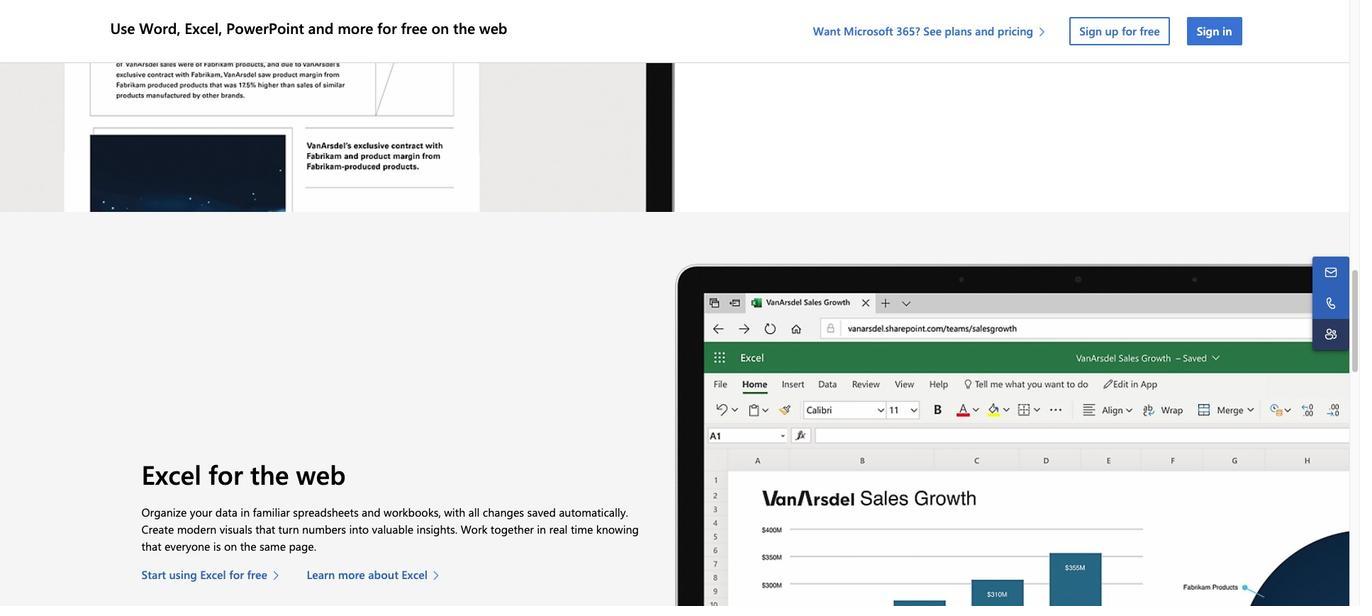 Task type: locate. For each thing, give the bounding box(es) containing it.
excel up organize
[[142, 457, 201, 491]]

2 sign from the left
[[1197, 23, 1220, 38]]

excel,
[[185, 18, 222, 38]]

and right powerpoint
[[308, 18, 334, 38]]

see
[[924, 23, 942, 38]]

free inside "link"
[[247, 568, 267, 582]]

and inside organize your data in familiar spreadsheets and workbooks, with all changes saved automatically. create modern visuals that turn numbers into valuable insights. work together in real time knowing that everyone is on the same page.
[[362, 505, 381, 520]]

use
[[110, 18, 135, 38]]

sign in
[[1197, 23, 1233, 38]]

real
[[550, 522, 568, 537]]

that down familiar
[[256, 522, 275, 537]]

workbooks,
[[384, 505, 441, 520]]

2 horizontal spatial and
[[976, 23, 995, 38]]

on inside use word, excel, powerpoint and more for free on the web element
[[432, 18, 449, 38]]

and up into
[[362, 505, 381, 520]]

want microsoft 365? see plans and pricing link
[[814, 23, 1053, 38]]

saved
[[527, 505, 556, 520]]

2 horizontal spatial in
[[1223, 23, 1233, 38]]

0 horizontal spatial sign
[[1080, 23, 1103, 38]]

1 vertical spatial more
[[338, 568, 365, 582]]

1 horizontal spatial free
[[401, 18, 428, 38]]

1 vertical spatial web
[[296, 457, 346, 491]]

in
[[1223, 23, 1233, 38], [241, 505, 250, 520], [537, 522, 546, 537]]

learn
[[307, 568, 335, 582]]

0 horizontal spatial free
[[247, 568, 267, 582]]

sign inside sign in link
[[1197, 23, 1220, 38]]

more
[[338, 18, 373, 38], [338, 568, 365, 582]]

automatically.
[[559, 505, 629, 520]]

1 sign from the left
[[1080, 23, 1103, 38]]

and right plans
[[976, 23, 995, 38]]

1 horizontal spatial on
[[432, 18, 449, 38]]

0 vertical spatial on
[[432, 18, 449, 38]]

1 vertical spatial that
[[142, 539, 161, 554]]

on
[[432, 18, 449, 38], [224, 539, 237, 554]]

excel
[[142, 457, 201, 491], [200, 568, 226, 582], [402, 568, 428, 582]]

want microsoft 365? see plans and pricing
[[814, 23, 1034, 38]]

0 vertical spatial more
[[338, 18, 373, 38]]

time
[[571, 522, 593, 537]]

that
[[256, 522, 275, 537], [142, 539, 161, 554]]

visuals
[[220, 522, 252, 537]]

your
[[190, 505, 212, 520]]

start
[[142, 568, 166, 582]]

create
[[142, 522, 174, 537]]

sign
[[1080, 23, 1103, 38], [1197, 23, 1220, 38]]

1 horizontal spatial sign
[[1197, 23, 1220, 38]]

that down create
[[142, 539, 161, 554]]

1 horizontal spatial that
[[256, 522, 275, 537]]

spreadsheets
[[293, 505, 359, 520]]

2 more from the top
[[338, 568, 365, 582]]

changes
[[483, 505, 524, 520]]

for
[[378, 18, 397, 38], [1122, 23, 1137, 38], [209, 457, 243, 491], [229, 568, 244, 582]]

numbers
[[302, 522, 346, 537]]

0 horizontal spatial that
[[142, 539, 161, 554]]

1 horizontal spatial and
[[362, 505, 381, 520]]

and
[[308, 18, 334, 38], [976, 23, 995, 38], [362, 505, 381, 520]]

the
[[453, 18, 475, 38], [250, 457, 289, 491], [240, 539, 257, 554]]

a laptop displaying colorful charts and graphs in excel on the web image
[[675, 263, 1350, 607]]

0 horizontal spatial on
[[224, 539, 237, 554]]

0 horizontal spatial in
[[241, 505, 250, 520]]

2 vertical spatial the
[[240, 539, 257, 554]]

web
[[480, 18, 508, 38], [296, 457, 346, 491]]

excel down is
[[200, 568, 226, 582]]

free
[[401, 18, 428, 38], [1140, 23, 1161, 38], [247, 568, 267, 582]]

1 vertical spatial in
[[241, 505, 250, 520]]

excel inside "link"
[[200, 568, 226, 582]]

a laptop screen displaying a word document with multiple authors editing in word on the web image
[[0, 0, 675, 212]]

start using excel for free
[[142, 568, 267, 582]]

1 vertical spatial the
[[250, 457, 289, 491]]

0 horizontal spatial web
[[296, 457, 346, 491]]

together
[[491, 522, 534, 537]]

sign for sign up for free
[[1080, 23, 1103, 38]]

about
[[368, 568, 399, 582]]

organize
[[142, 505, 187, 520]]

1 horizontal spatial in
[[537, 522, 546, 537]]

data
[[216, 505, 238, 520]]

1 horizontal spatial web
[[480, 18, 508, 38]]

sign for sign in
[[1197, 23, 1220, 38]]

all
[[469, 505, 480, 520]]

the inside organize your data in familiar spreadsheets and workbooks, with all changes saved automatically. create modern visuals that turn numbers into valuable insights. work together in real time knowing that everyone is on the same page.
[[240, 539, 257, 554]]

everyone
[[165, 539, 210, 554]]

is
[[213, 539, 221, 554]]

1 vertical spatial on
[[224, 539, 237, 554]]



Task type: describe. For each thing, give the bounding box(es) containing it.
same
[[260, 539, 286, 554]]

valuable
[[372, 522, 414, 537]]

0 horizontal spatial and
[[308, 18, 334, 38]]

modern
[[177, 522, 217, 537]]

turn
[[279, 522, 299, 537]]

365?
[[897, 23, 921, 38]]

2 horizontal spatial free
[[1140, 23, 1161, 38]]

sign in link
[[1188, 17, 1243, 45]]

start using excel for free link
[[142, 567, 287, 584]]

plans
[[945, 23, 973, 38]]

page.
[[289, 539, 317, 554]]

1 more from the top
[[338, 18, 373, 38]]

powerpoint
[[226, 18, 304, 38]]

0 vertical spatial that
[[256, 522, 275, 537]]

with
[[444, 505, 466, 520]]

sign up for free
[[1080, 23, 1161, 38]]

knowing
[[596, 522, 639, 537]]

0 vertical spatial in
[[1223, 23, 1233, 38]]

use word, excel, powerpoint and more for free on the web element
[[107, 0, 1251, 62]]

familiar
[[253, 505, 290, 520]]

up
[[1106, 23, 1119, 38]]

excel right about
[[402, 568, 428, 582]]

microsoft
[[844, 23, 894, 38]]

want
[[814, 23, 841, 38]]

insights.
[[417, 522, 458, 537]]

learn more about excel
[[307, 568, 428, 582]]

into
[[349, 522, 369, 537]]

sign up for free link
[[1070, 17, 1171, 45]]

work
[[461, 522, 488, 537]]

using
[[169, 568, 197, 582]]

2 vertical spatial in
[[537, 522, 546, 537]]

excel for the web
[[142, 457, 346, 491]]

0 vertical spatial web
[[480, 18, 508, 38]]

for inside "link"
[[229, 568, 244, 582]]

use word, excel, powerpoint and more for free on the web
[[110, 18, 508, 38]]

0 vertical spatial the
[[453, 18, 475, 38]]

organize your data in familiar spreadsheets and workbooks, with all changes saved automatically. create modern visuals that turn numbers into valuable insights. work together in real time knowing that everyone is on the same page.
[[142, 505, 639, 554]]

word,
[[139, 18, 181, 38]]

on inside organize your data in familiar spreadsheets and workbooks, with all changes saved automatically. create modern visuals that turn numbers into valuable insights. work together in real time knowing that everyone is on the same page.
[[224, 539, 237, 554]]

pricing
[[998, 23, 1034, 38]]

learn more about excel link
[[307, 567, 447, 584]]



Task type: vqa. For each thing, say whether or not it's contained in the screenshot.
middle AND
yes



